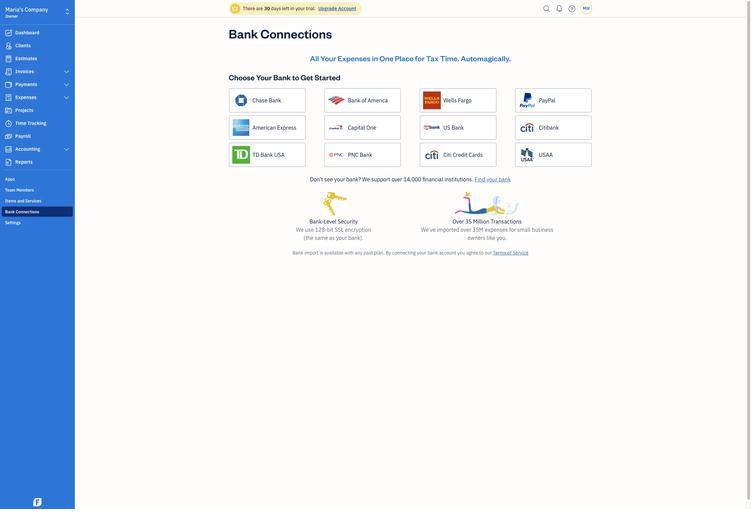 Task type: vqa. For each thing, say whether or not it's contained in the screenshot.
0.00 at the bottom of the page
no



Task type: locate. For each thing, give the bounding box(es) containing it.
0 vertical spatial over
[[392, 176, 403, 183]]

(the
[[304, 235, 314, 241]]

0 vertical spatial one
[[380, 53, 394, 63]]

0 horizontal spatial your
[[256, 73, 272, 82]]

one right capital
[[367, 124, 377, 131]]

30
[[264, 5, 270, 12]]

your right see
[[335, 176, 345, 183]]

items
[[5, 199, 16, 204]]

tax
[[427, 53, 439, 63]]

chevron large down image up projects link
[[64, 95, 70, 100]]

1 vertical spatial we
[[296, 226, 304, 233]]

connections down there are 30 days left in your trial. upgrade account
[[261, 26, 332, 42]]

we
[[363, 176, 370, 183], [296, 226, 304, 233]]

all your expenses in one place for tax time. automagically.
[[310, 53, 511, 63]]

any
[[355, 250, 363, 256]]

payroll link
[[2, 130, 73, 143]]

pnc
[[348, 152, 359, 158]]

in right left at the left top of page
[[291, 5, 295, 12]]

0 horizontal spatial bank
[[428, 250, 439, 256]]

over left 14,000
[[392, 176, 403, 183]]

chevron large down image up expenses link
[[64, 82, 70, 88]]

dashboard image
[[4, 30, 13, 36]]

for down transactions
[[510, 226, 517, 233]]

company
[[25, 6, 48, 13]]

small
[[518, 226, 531, 233]]

of right terms
[[508, 250, 512, 256]]

started
[[315, 73, 341, 82]]

our
[[485, 250, 492, 256]]

in left place in the right top of the page
[[372, 53, 378, 63]]

days
[[271, 5, 281, 12]]

invoices
[[15, 68, 34, 75]]

your down ssl
[[336, 235, 347, 241]]

1 horizontal spatial we
[[363, 176, 370, 183]]

1 vertical spatial chevron large down image
[[64, 95, 70, 100]]

1 chevron large down image from the top
[[64, 82, 70, 88]]

american
[[253, 124, 276, 131]]

0 vertical spatial chevron large down image
[[64, 69, 70, 75]]

payments link
[[2, 79, 73, 91]]

1 vertical spatial for
[[510, 226, 517, 233]]

get
[[301, 73, 313, 82]]

clients
[[15, 43, 31, 49]]

same
[[315, 235, 328, 241]]

one left place in the right top of the page
[[380, 53, 394, 63]]

0 horizontal spatial we
[[296, 226, 304, 233]]

0 vertical spatial in
[[291, 5, 295, 12]]

over
[[392, 176, 403, 183], [461, 226, 472, 233]]

chevron large down image
[[64, 82, 70, 88], [64, 147, 70, 152]]

0 horizontal spatial expenses
[[15, 94, 37, 100]]

america
[[368, 97, 388, 104]]

0 vertical spatial connections
[[261, 26, 332, 42]]

go to help image
[[567, 4, 578, 14]]

1 horizontal spatial over
[[461, 226, 472, 233]]

1 horizontal spatial in
[[372, 53, 378, 63]]

transactions
[[491, 218, 522, 225]]

chevron large down image for invoices
[[64, 69, 70, 75]]

over
[[453, 218, 465, 225]]

cards
[[469, 152, 483, 158]]

0 vertical spatial of
[[362, 97, 367, 104]]

1 vertical spatial your
[[256, 73, 272, 82]]

place
[[395, 53, 414, 63]]

time tracking link
[[2, 117, 73, 130]]

one
[[380, 53, 394, 63], [367, 124, 377, 131]]

terms
[[494, 250, 507, 256]]

0 horizontal spatial one
[[367, 124, 377, 131]]

chevron large down image up "reports" "link"
[[64, 147, 70, 152]]

for left "tax" at the top
[[416, 53, 425, 63]]

pnc bank
[[348, 152, 373, 158]]

chevron large down image inside accounting link
[[64, 147, 70, 152]]

bank connections down days at the top left of page
[[229, 26, 332, 42]]

0 horizontal spatial for
[[416, 53, 425, 63]]

bank right the td
[[261, 152, 273, 158]]

chevron large down image up the payments link
[[64, 69, 70, 75]]

usaa
[[539, 152, 553, 158]]

invoice image
[[4, 68, 13, 75]]

estimate image
[[4, 56, 13, 62]]

freshbooks image
[[32, 499, 43, 507]]

credit
[[453, 152, 468, 158]]

td bank usa
[[253, 152, 285, 158]]

1 vertical spatial connections
[[16, 209, 39, 215]]

time tracking
[[15, 120, 46, 126]]

we right bank? on the top of the page
[[363, 176, 370, 183]]

0 horizontal spatial to
[[293, 73, 299, 82]]

your
[[296, 5, 305, 12], [335, 176, 345, 183], [487, 176, 498, 183], [336, 235, 347, 241], [417, 250, 427, 256]]

items and services
[[5, 199, 41, 204]]

0 horizontal spatial over
[[392, 176, 403, 183]]

connections down items and services
[[16, 209, 39, 215]]

0 horizontal spatial bank connections
[[5, 209, 39, 215]]

projects link
[[2, 105, 73, 117]]

don't see your bank? we support over 14,000 financial institutions. find your bank
[[310, 176, 511, 183]]

0 horizontal spatial of
[[362, 97, 367, 104]]

2 chevron large down image from the top
[[64, 147, 70, 152]]

search image
[[542, 4, 553, 14]]

settings
[[5, 220, 21, 225]]

wells fargo
[[444, 97, 472, 104]]

over inside 'over 35 million transactions we've imported over 35m expenses for small business owners like you.'
[[461, 226, 472, 233]]

1 vertical spatial of
[[508, 250, 512, 256]]

1 horizontal spatial bank
[[499, 176, 511, 183]]

connections
[[261, 26, 332, 42], [16, 209, 39, 215]]

chevron large down image inside the payments link
[[64, 82, 70, 88]]

are
[[256, 5, 263, 12]]

expenses down the payments
[[15, 94, 37, 100]]

choose
[[229, 73, 255, 82]]

to left the our
[[480, 250, 484, 256]]

your inside bank-level security we use 128-bit ssl encryption (the same as your bank).
[[336, 235, 347, 241]]

1 horizontal spatial for
[[510, 226, 517, 233]]

expenses up started
[[338, 53, 371, 63]]

use
[[305, 226, 314, 233]]

members
[[16, 188, 34, 193]]

american express
[[253, 124, 297, 131]]

over for 35m
[[461, 226, 472, 233]]

1 vertical spatial chevron large down image
[[64, 147, 70, 152]]

paypal
[[539, 97, 556, 104]]

main element
[[0, 0, 92, 509]]

bank
[[499, 176, 511, 183], [428, 250, 439, 256]]

bank
[[229, 26, 258, 42], [274, 73, 291, 82], [269, 97, 282, 104], [348, 97, 361, 104], [452, 124, 464, 131], [261, 152, 273, 158], [360, 152, 373, 158], [5, 209, 15, 215], [293, 250, 304, 256]]

apps link
[[2, 174, 73, 184]]

mw
[[583, 6, 590, 11]]

paid
[[364, 250, 373, 256]]

bank-
[[310, 218, 324, 225]]

of left america
[[362, 97, 367, 104]]

bank right pnc
[[360, 152, 373, 158]]

choose your bank to get started
[[229, 73, 341, 82]]

bank right find on the top right of page
[[499, 176, 511, 183]]

1 horizontal spatial your
[[321, 53, 337, 63]]

bank-level security we use 128-bit ssl encryption (the same as your bank).
[[296, 218, 372, 241]]

0 vertical spatial we
[[363, 176, 370, 183]]

account
[[339, 5, 357, 12]]

bank left account
[[428, 250, 439, 256]]

your right the all
[[321, 53, 337, 63]]

bank left america
[[348, 97, 361, 104]]

service
[[513, 250, 529, 256]]

bank connections down items and services
[[5, 209, 39, 215]]

1 vertical spatial in
[[372, 53, 378, 63]]

bank down 'items'
[[5, 209, 15, 215]]

128-
[[315, 226, 327, 233]]

accounting link
[[2, 143, 73, 156]]

express
[[277, 124, 297, 131]]

notifications image
[[555, 2, 565, 15]]

business
[[532, 226, 554, 233]]

find your bank link
[[475, 176, 511, 183]]

for inside 'over 35 million transactions we've imported over 35m expenses for small business owners like you.'
[[510, 226, 517, 233]]

accounting
[[15, 146, 40, 152]]

connecting
[[393, 250, 416, 256]]

projects
[[15, 107, 33, 113]]

35m
[[473, 226, 484, 233]]

bank right the us
[[452, 124, 464, 131]]

2 chevron large down image from the top
[[64, 95, 70, 100]]

your for all
[[321, 53, 337, 63]]

0 vertical spatial for
[[416, 53, 425, 63]]

1 horizontal spatial to
[[480, 250, 484, 256]]

automagically.
[[461, 53, 511, 63]]

dashboard link
[[2, 27, 73, 39]]

us bank
[[444, 124, 464, 131]]

bank connections inside main element
[[5, 209, 39, 215]]

your right find on the top right of page
[[487, 176, 498, 183]]

1 vertical spatial over
[[461, 226, 472, 233]]

1 chevron large down image from the top
[[64, 69, 70, 75]]

over down 35
[[461, 226, 472, 233]]

your right choose on the left of page
[[256, 73, 272, 82]]

chevron large down image inside expenses link
[[64, 95, 70, 100]]

mw button
[[581, 3, 593, 14]]

timer image
[[4, 120, 13, 127]]

1 horizontal spatial one
[[380, 53, 394, 63]]

crown image
[[232, 5, 239, 12]]

expenses inside expenses link
[[15, 94, 37, 100]]

expenses
[[485, 226, 508, 233]]

1 vertical spatial bank connections
[[5, 209, 39, 215]]

plan.
[[374, 250, 385, 256]]

1 vertical spatial expenses
[[15, 94, 37, 100]]

to left get
[[293, 73, 299, 82]]

0 vertical spatial to
[[293, 73, 299, 82]]

1 horizontal spatial bank connections
[[229, 26, 332, 42]]

chevron large down image
[[64, 69, 70, 75], [64, 95, 70, 100]]

there
[[243, 5, 255, 12]]

1 horizontal spatial expenses
[[338, 53, 371, 63]]

there are 30 days left in your trial. upgrade account
[[243, 5, 357, 12]]

0 horizontal spatial connections
[[16, 209, 39, 215]]

bank right chase
[[269, 97, 282, 104]]

apps
[[5, 177, 15, 182]]

0 vertical spatial your
[[321, 53, 337, 63]]

0 vertical spatial chevron large down image
[[64, 82, 70, 88]]

see
[[325, 176, 333, 183]]

we left use
[[296, 226, 304, 233]]



Task type: describe. For each thing, give the bounding box(es) containing it.
1 vertical spatial bank
[[428, 250, 439, 256]]

chevron large down image for payments
[[64, 82, 70, 88]]

project image
[[4, 107, 13, 114]]

institutions.
[[445, 176, 474, 183]]

usa
[[275, 152, 285, 158]]

0 vertical spatial bank connections
[[229, 26, 332, 42]]

over for 14,000
[[392, 176, 403, 183]]

don't
[[310, 176, 323, 183]]

level
[[324, 218, 337, 225]]

imported
[[437, 226, 460, 233]]

1 horizontal spatial connections
[[261, 26, 332, 42]]

you
[[458, 250, 466, 256]]

bank left get
[[274, 73, 291, 82]]

chevron large down image for accounting
[[64, 147, 70, 152]]

bank connections link
[[2, 207, 73, 217]]

upgrade account link
[[317, 5, 357, 12]]

reports
[[15, 159, 33, 165]]

settings link
[[2, 218, 73, 228]]

find
[[475, 176, 486, 183]]

time
[[15, 120, 26, 126]]

money image
[[4, 133, 13, 140]]

import
[[305, 250, 319, 256]]

citi
[[444, 152, 452, 158]]

bank left import
[[293, 250, 304, 256]]

report image
[[4, 159, 13, 166]]

trial.
[[306, 5, 316, 12]]

estimates
[[15, 56, 37, 62]]

bit
[[327, 226, 334, 233]]

payments
[[15, 81, 37, 88]]

td
[[253, 152, 260, 158]]

available
[[325, 250, 344, 256]]

we've
[[421, 226, 436, 233]]

owners
[[468, 235, 486, 241]]

expense image
[[4, 94, 13, 101]]

your for choose
[[256, 73, 272, 82]]

bank inside main element
[[5, 209, 15, 215]]

agree
[[467, 250, 479, 256]]

chase bank
[[253, 97, 282, 104]]

dashboard
[[15, 30, 39, 36]]

time.
[[441, 53, 460, 63]]

encryption
[[345, 226, 372, 233]]

we inside bank-level security we use 128-bit ssl encryption (the same as your bank).
[[296, 226, 304, 233]]

maria's
[[5, 6, 23, 13]]

expenses link
[[2, 92, 73, 104]]

bank down the "there"
[[229, 26, 258, 42]]

by
[[386, 250, 392, 256]]

1 vertical spatial to
[[480, 250, 484, 256]]

owner
[[5, 14, 18, 19]]

0 horizontal spatial in
[[291, 5, 295, 12]]

million
[[474, 218, 490, 225]]

is
[[320, 250, 324, 256]]

your right the connecting
[[417, 250, 427, 256]]

like
[[487, 235, 496, 241]]

as
[[330, 235, 335, 241]]

terms of service link
[[494, 250, 529, 256]]

invoices link
[[2, 66, 73, 78]]

bank?
[[347, 176, 361, 183]]

0 vertical spatial expenses
[[338, 53, 371, 63]]

team members
[[5, 188, 34, 193]]

support
[[372, 176, 391, 183]]

reports link
[[2, 156, 73, 169]]

and
[[17, 199, 24, 204]]

bank).
[[349, 235, 364, 241]]

client image
[[4, 43, 13, 49]]

security
[[338, 218, 358, 225]]

all
[[310, 53, 319, 63]]

you.
[[497, 235, 507, 241]]

left
[[282, 5, 290, 12]]

1 vertical spatial one
[[367, 124, 377, 131]]

payment image
[[4, 81, 13, 88]]

citibank
[[539, 124, 560, 131]]

wells
[[444, 97, 457, 104]]

clients link
[[2, 40, 73, 52]]

chevron large down image for expenses
[[64, 95, 70, 100]]

over 35 million transactions we've imported over 35m expenses for small business owners like you.
[[421, 218, 554, 241]]

team
[[5, 188, 15, 193]]

account
[[440, 250, 457, 256]]

chart image
[[4, 146, 13, 153]]

14,000
[[404, 176, 422, 183]]

35
[[466, 218, 472, 225]]

tracking
[[27, 120, 46, 126]]

0 vertical spatial bank
[[499, 176, 511, 183]]

maria's company owner
[[5, 6, 48, 19]]

connections inside main element
[[16, 209, 39, 215]]

your left trial.
[[296, 5, 305, 12]]

1 horizontal spatial of
[[508, 250, 512, 256]]



